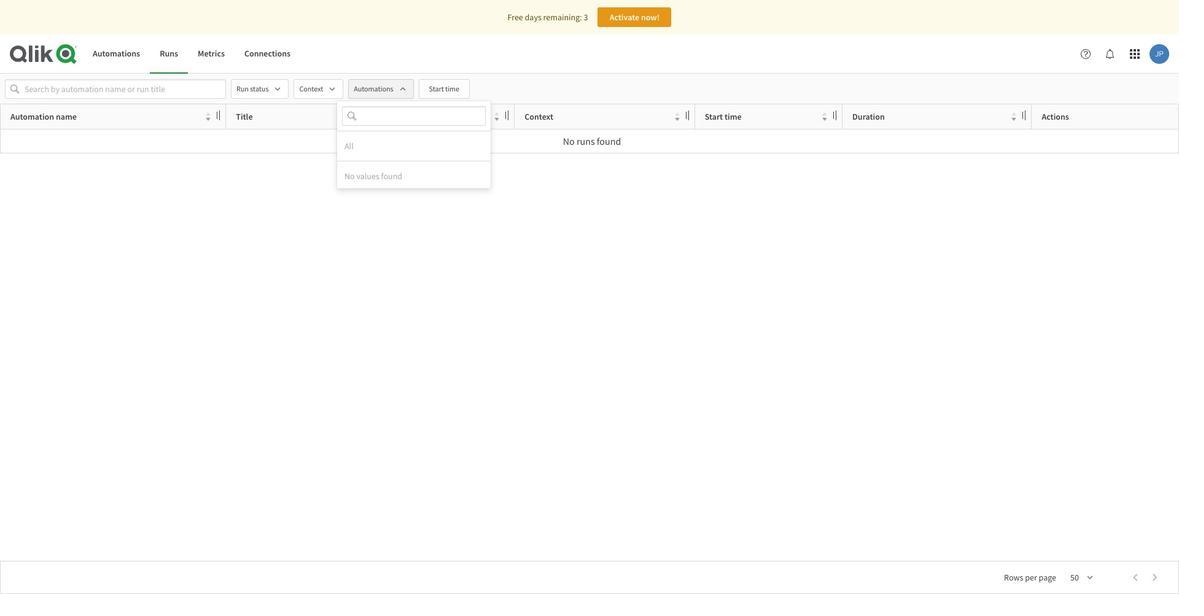 Task type: describe. For each thing, give the bounding box(es) containing it.
page
[[1039, 573, 1057, 584]]

3
[[584, 12, 588, 23]]

runs
[[577, 135, 595, 147]]

rows
[[1005, 573, 1024, 584]]

per
[[1026, 573, 1038, 584]]

no runs found
[[563, 135, 621, 147]]

automation
[[10, 111, 54, 122]]

automations inside automations button
[[93, 48, 140, 59]]

automations button
[[83, 34, 150, 74]]

start inside button
[[429, 84, 444, 93]]

start time button
[[419, 79, 470, 99]]

activate now! link
[[598, 7, 672, 27]]

metrics button
[[188, 34, 235, 74]]

connections
[[245, 48, 291, 59]]

title
[[236, 111, 253, 122]]

1 horizontal spatial start
[[705, 111, 723, 122]]

now!
[[641, 12, 660, 23]]

duration
[[853, 111, 885, 122]]

found
[[597, 135, 621, 147]]

name
[[56, 111, 77, 122]]

connections button
[[235, 34, 301, 74]]



Task type: locate. For each thing, give the bounding box(es) containing it.
activate
[[610, 12, 640, 23]]

runs button
[[150, 34, 188, 74]]

no
[[563, 135, 575, 147]]

free
[[508, 12, 523, 23]]

remaining:
[[544, 12, 582, 23]]

activate now!
[[610, 12, 660, 23]]

list box
[[337, 101, 491, 189]]

time inside start time button
[[446, 84, 460, 93]]

1 vertical spatial start
[[705, 111, 723, 122]]

start time inside button
[[429, 84, 460, 93]]

start
[[429, 84, 444, 93], [705, 111, 723, 122]]

0 vertical spatial start
[[429, 84, 444, 93]]

1 horizontal spatial start time
[[705, 111, 742, 122]]

1 vertical spatial automations
[[354, 84, 394, 93]]

rows per page
[[1005, 573, 1057, 584]]

Search by automation name or run title text field
[[25, 79, 206, 99]]

runs
[[160, 48, 178, 59]]

0 vertical spatial automations
[[93, 48, 140, 59]]

1 horizontal spatial automations
[[354, 84, 394, 93]]

option
[[337, 161, 491, 162]]

metrics
[[198, 48, 225, 59]]

tab list
[[83, 34, 301, 74]]

1 vertical spatial start time
[[705, 111, 742, 122]]

automation name
[[10, 111, 77, 122]]

start time
[[429, 84, 460, 93], [705, 111, 742, 122]]

automations inside automations popup button
[[354, 84, 394, 93]]

0 vertical spatial start time
[[429, 84, 460, 93]]

0 horizontal spatial automations
[[93, 48, 140, 59]]

None text field
[[362, 106, 466, 126]]

days
[[525, 12, 542, 23]]

context
[[525, 111, 554, 122]]

1 horizontal spatial time
[[725, 111, 742, 122]]

tab list containing automations
[[83, 34, 301, 74]]

1 vertical spatial time
[[725, 111, 742, 122]]

time
[[446, 84, 460, 93], [725, 111, 742, 122]]

0 vertical spatial time
[[446, 84, 460, 93]]

0 horizontal spatial start time
[[429, 84, 460, 93]]

0 horizontal spatial time
[[446, 84, 460, 93]]

automations button
[[349, 79, 414, 99]]

free days remaining: 3
[[508, 12, 588, 23]]

0 horizontal spatial start
[[429, 84, 444, 93]]

automations
[[93, 48, 140, 59], [354, 84, 394, 93]]

actions
[[1042, 111, 1070, 122]]



Task type: vqa. For each thing, say whether or not it's contained in the screenshot.
'Link' image
no



